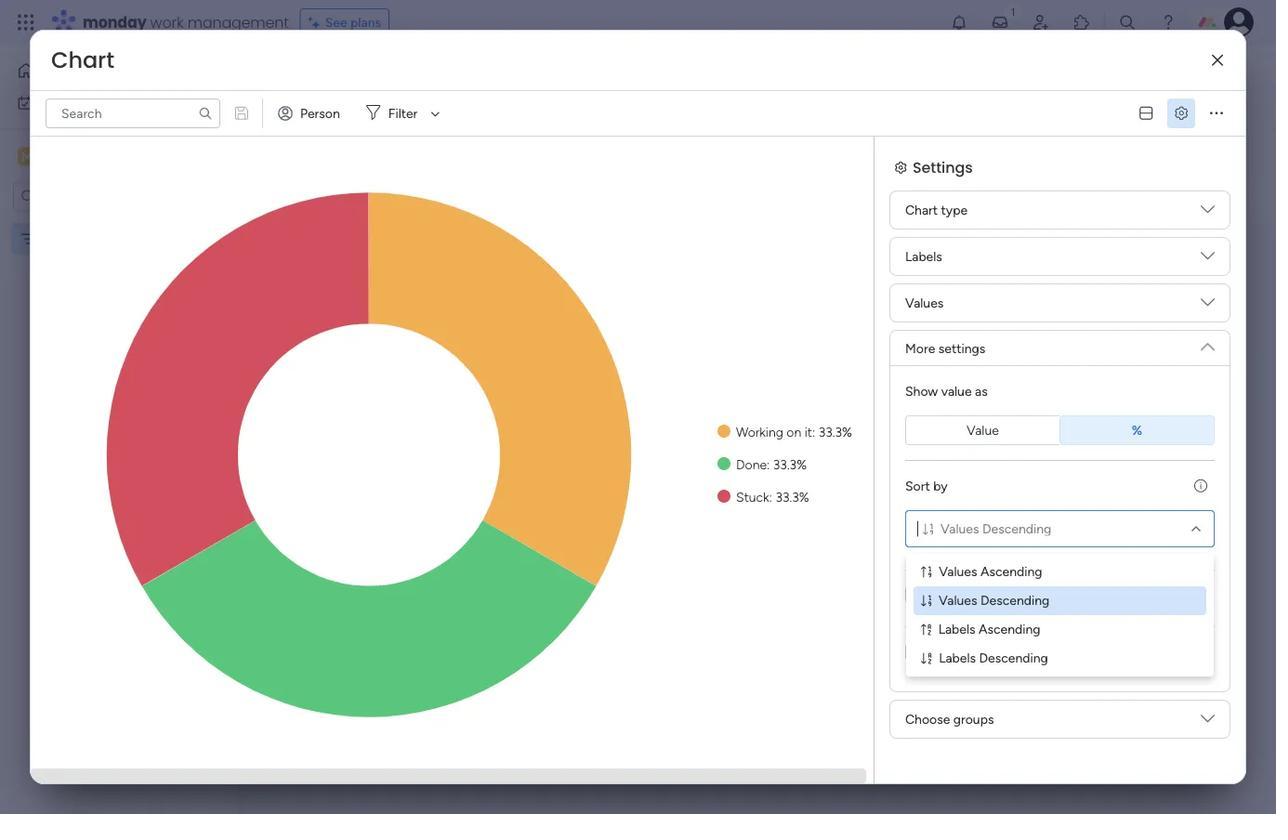 Task type: describe. For each thing, give the bounding box(es) containing it.
groups
[[953, 712, 994, 727]]

widget
[[469, 112, 510, 128]]

dapulse dropdown down arrow image for choose groups
[[1201, 712, 1215, 733]]

show for show value as
[[905, 383, 938, 399]]

v2 az desc image
[[921, 652, 931, 666]]

search image
[[198, 106, 213, 121]]

show for show only top/bottom items
[[928, 587, 960, 603]]

settings
[[939, 340, 986, 356]]

search everything image
[[1118, 13, 1137, 32]]

0 vertical spatial descending
[[982, 521, 1051, 536]]

chart inside main content
[[306, 248, 354, 271]]

m
[[21, 149, 32, 165]]

0 vertical spatial values descending
[[941, 521, 1051, 536]]

by
[[933, 478, 948, 494]]

work for my
[[62, 95, 90, 111]]

1 vertical spatial values descending
[[939, 593, 1050, 608]]

john smith image
[[1224, 7, 1254, 37]]

ascending for values ascending
[[981, 564, 1042, 580]]

only
[[964, 587, 988, 603]]

on
[[787, 424, 801, 440]]

add
[[442, 112, 466, 128]]

invite members image
[[1032, 13, 1050, 32]]

new
[[289, 112, 316, 128]]

it
[[805, 424, 812, 440]]

choose groups
[[905, 712, 994, 727]]

chart type
[[905, 202, 968, 218]]

dapulse dropdown down arrow image for labels
[[1201, 249, 1215, 270]]

see plans button
[[300, 8, 390, 36]]

management
[[187, 12, 289, 33]]

show only top/bottom items
[[928, 587, 1095, 603]]

new project
[[289, 112, 361, 128]]

main workspace
[[43, 148, 152, 165]]

done
[[736, 456, 767, 472]]

filter button
[[359, 99, 446, 128]]

arrow down image
[[424, 102, 446, 125]]

choose
[[905, 712, 950, 727]]

settings
[[913, 157, 973, 178]]

help image
[[1159, 13, 1178, 32]]

see
[[325, 14, 347, 30]]

%
[[1132, 422, 1142, 438]]

value button
[[905, 415, 1060, 445]]

monday
[[83, 12, 146, 33]]

show empty values
[[928, 644, 1041, 660]]

values ascending
[[939, 564, 1042, 580]]

Filter dashboard by text search field
[[46, 99, 220, 128]]

home
[[43, 63, 78, 79]]

show value as
[[905, 383, 988, 399]]

project
[[319, 112, 361, 128]]

labels ascending
[[939, 621, 1041, 637]]

ascending for labels ascending
[[979, 621, 1041, 637]]

value
[[967, 422, 999, 438]]

1 vertical spatial descending
[[980, 593, 1050, 608]]

items
[[1063, 587, 1095, 603]]

select product image
[[17, 13, 35, 32]]

notifications image
[[950, 13, 969, 32]]

values for the top 'v2 number desc' icon
[[941, 521, 979, 536]]

sort
[[905, 478, 930, 494]]



Task type: vqa. For each thing, say whether or not it's contained in the screenshot.
bottommost v2 number desc icon's Descending
yes



Task type: locate. For each thing, give the bounding box(es) containing it.
labels
[[905, 249, 942, 264], [939, 621, 976, 637], [939, 650, 976, 666]]

descending
[[982, 521, 1051, 536], [980, 593, 1050, 608], [979, 650, 1048, 666]]

0 vertical spatial labels
[[905, 249, 942, 264]]

sort by
[[905, 478, 948, 494]]

add widget button
[[408, 105, 518, 135]]

1 vertical spatial work
[[62, 95, 90, 111]]

3 dapulse dropdown down arrow image from the top
[[1201, 333, 1215, 354]]

dapulse x slim image
[[1212, 54, 1223, 67]]

0 vertical spatial ascending
[[981, 564, 1042, 580]]

apps image
[[1073, 13, 1091, 32]]

: up 'stuck : 33.3%'
[[767, 456, 770, 472]]

filter
[[388, 105, 418, 121]]

see plans
[[325, 14, 381, 30]]

dapulse dropdown down arrow image
[[1201, 203, 1215, 224]]

: for stuck : 33.3%
[[769, 489, 772, 505]]

0 vertical spatial :
[[812, 424, 815, 440]]

values up 'only'
[[939, 564, 977, 580]]

show
[[905, 383, 938, 399], [928, 587, 960, 603], [928, 644, 960, 660]]

33.3% down on at the bottom
[[773, 456, 807, 472]]

% button
[[1060, 415, 1215, 445]]

top/bottom
[[991, 587, 1060, 603]]

values up 'labels ascending'
[[939, 593, 977, 608]]

v2 number desc image up v2 number asc icon
[[923, 522, 933, 536]]

:
[[812, 424, 815, 440], [767, 456, 770, 472], [769, 489, 772, 505]]

1 vertical spatial chart
[[905, 202, 938, 218]]

labels for labels ascending
[[939, 621, 976, 637]]

descending down "values ascending"
[[980, 593, 1050, 608]]

working on it : 33.3%
[[736, 424, 852, 440]]

person
[[300, 105, 340, 121]]

1 dapulse dropdown down arrow image from the top
[[1201, 249, 1215, 270]]

plans
[[350, 14, 381, 30]]

2 vertical spatial :
[[769, 489, 772, 505]]

Chart field
[[46, 45, 119, 76]]

1 vertical spatial labels
[[939, 621, 976, 637]]

working
[[736, 424, 783, 440]]

dapulse dropdown down arrow image for more settings
[[1201, 333, 1215, 354]]

stuck : 33.3%
[[736, 489, 809, 505]]

values
[[1004, 644, 1041, 660]]

0 horizontal spatial chart
[[51, 45, 114, 76]]

labels right v2 az desc icon
[[939, 650, 976, 666]]

ascending up values at the bottom of page
[[979, 621, 1041, 637]]

labels for labels descending
[[939, 650, 976, 666]]

work
[[150, 12, 184, 33], [62, 95, 90, 111]]

v2 az asc image
[[921, 623, 931, 637]]

as
[[975, 383, 988, 399]]

person button
[[270, 99, 351, 128]]

option
[[0, 222, 237, 226]]

show down v2 az asc image
[[928, 644, 960, 660]]

v2 info image
[[1194, 478, 1207, 494]]

ascending
[[981, 564, 1042, 580], [979, 621, 1041, 637]]

1 horizontal spatial work
[[150, 12, 184, 33]]

work for monday
[[150, 12, 184, 33]]

1 vertical spatial :
[[767, 456, 770, 472]]

chart main content
[[246, 222, 1276, 814]]

chart
[[51, 45, 114, 76], [905, 202, 938, 218], [306, 248, 354, 271]]

0 horizontal spatial work
[[62, 95, 90, 111]]

33.3% down done : 33.3%
[[776, 489, 809, 505]]

empty
[[964, 644, 1001, 660]]

1 vertical spatial ascending
[[979, 621, 1041, 637]]

1 horizontal spatial chart
[[306, 248, 354, 271]]

v2 number desc image down v2 number asc icon
[[921, 594, 931, 608]]

my work
[[41, 95, 90, 111]]

show for show empty values
[[928, 644, 960, 660]]

2 vertical spatial labels
[[939, 650, 976, 666]]

descending up "values ascending"
[[982, 521, 1051, 536]]

v2 number desc image
[[923, 522, 933, 536], [921, 594, 931, 608]]

0 vertical spatial chart
[[51, 45, 114, 76]]

ascending up show only top/bottom items at the bottom right
[[981, 564, 1042, 580]]

2 vertical spatial show
[[928, 644, 960, 660]]

my
[[41, 95, 59, 111]]

labels for labels
[[905, 249, 942, 264]]

add widget
[[442, 112, 510, 128]]

workspace
[[79, 148, 152, 165]]

workspace selection element
[[18, 145, 155, 170]]

monday work management
[[83, 12, 289, 33]]

33.3%
[[819, 424, 852, 440], [773, 456, 807, 472], [776, 489, 809, 505]]

stuck
[[736, 489, 769, 505]]

work right my
[[62, 95, 90, 111]]

1 vertical spatial show
[[928, 587, 960, 603]]

33.3% for done : 33.3%
[[773, 456, 807, 472]]

values for v2 number asc icon
[[939, 564, 977, 580]]

dapulse dropdown down arrow image for values
[[1201, 296, 1215, 316]]

values up more
[[905, 295, 944, 311]]

new project button
[[282, 105, 369, 135]]

descending down 'labels ascending'
[[979, 650, 1048, 666]]

0 vertical spatial work
[[150, 12, 184, 33]]

list box
[[0, 219, 237, 506]]

values descending up "values ascending"
[[941, 521, 1051, 536]]

v2 settings line image
[[1175, 107, 1188, 120]]

values
[[905, 295, 944, 311], [941, 521, 979, 536], [939, 564, 977, 580], [939, 593, 977, 608]]

values down by
[[941, 521, 979, 536]]

workspace image
[[18, 146, 36, 167]]

work right monday
[[150, 12, 184, 33]]

33.3% right it
[[819, 424, 852, 440]]

: for done : 33.3%
[[767, 456, 770, 472]]

more
[[905, 340, 935, 356]]

main
[[43, 148, 75, 165]]

home button
[[11, 56, 200, 86]]

33.3% for stuck : 33.3%
[[776, 489, 809, 505]]

2 dapulse dropdown down arrow image from the top
[[1201, 296, 1215, 316]]

more settings
[[905, 340, 986, 356]]

None search field
[[46, 99, 220, 128]]

values for bottommost 'v2 number desc' icon
[[939, 593, 977, 608]]

labels down chart type
[[905, 249, 942, 264]]

labels right v2 az asc image
[[939, 621, 976, 637]]

1 vertical spatial v2 number desc image
[[921, 594, 931, 608]]

v2 number asc image
[[921, 566, 931, 579]]

done : 33.3%
[[736, 456, 807, 472]]

4 dapulse dropdown down arrow image from the top
[[1201, 712, 1215, 733]]

show left value
[[905, 383, 938, 399]]

1 vertical spatial 33.3%
[[773, 456, 807, 472]]

work inside button
[[62, 95, 90, 111]]

2 horizontal spatial chart
[[905, 202, 938, 218]]

1 image
[[1005, 1, 1021, 22]]

labels descending
[[939, 650, 1048, 666]]

2 vertical spatial chart
[[306, 248, 354, 271]]

value
[[941, 383, 972, 399]]

values descending
[[941, 521, 1051, 536], [939, 593, 1050, 608]]

0 vertical spatial 33.3%
[[819, 424, 852, 440]]

2 vertical spatial 33.3%
[[776, 489, 809, 505]]

values descending down "values ascending"
[[939, 593, 1050, 608]]

my first board click to edit element
[[282, 56, 446, 89]]

more dots image
[[1210, 107, 1223, 120]]

show down v2 number asc icon
[[928, 587, 960, 603]]

: right on at the bottom
[[812, 424, 815, 440]]

0 vertical spatial v2 number desc image
[[923, 522, 933, 536]]

my work button
[[11, 88, 200, 118]]

2 vertical spatial descending
[[979, 650, 1048, 666]]

0 vertical spatial show
[[905, 383, 938, 399]]

type
[[941, 202, 968, 218]]

: down done : 33.3%
[[769, 489, 772, 505]]

dapulse dropdown down arrow image
[[1201, 249, 1215, 270], [1201, 296, 1215, 316], [1201, 333, 1215, 354], [1201, 712, 1215, 733]]

inbox image
[[991, 13, 1009, 32]]

v2 split view image
[[1140, 107, 1153, 120]]



